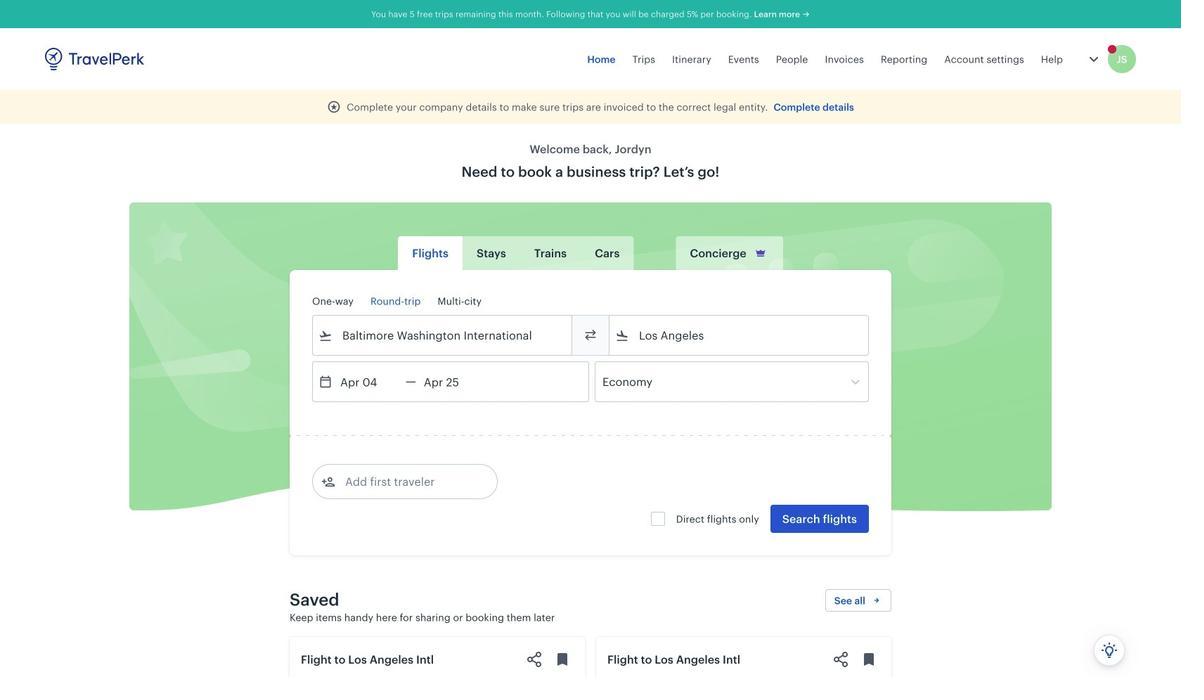 Task type: locate. For each thing, give the bounding box(es) containing it.
To search field
[[629, 324, 850, 347]]

Depart text field
[[333, 362, 406, 402]]



Task type: describe. For each thing, give the bounding box(es) containing it.
Return text field
[[416, 362, 489, 402]]

From search field
[[333, 324, 553, 347]]

Add first traveler search field
[[335, 470, 482, 493]]



Task type: vqa. For each thing, say whether or not it's contained in the screenshot.
Add first traveler search field
yes



